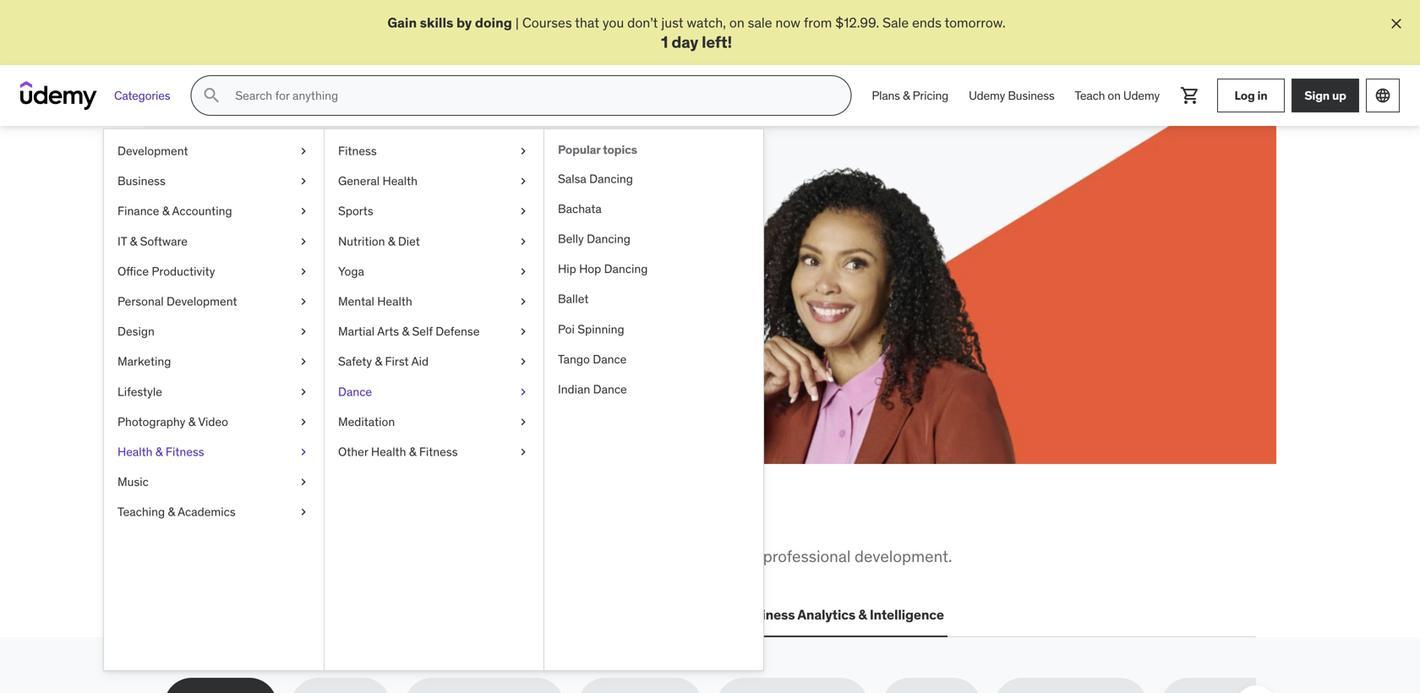 Task type: describe. For each thing, give the bounding box(es) containing it.
belly dancing
[[558, 231, 630, 247]]

just
[[661, 14, 683, 31]]

don't
[[627, 14, 658, 31]]

from
[[804, 14, 832, 31]]

ends for save)
[[317, 294, 346, 312]]

& for pricing
[[903, 88, 910, 103]]

& for software
[[130, 234, 137, 249]]

left!
[[702, 32, 732, 52]]

sports link
[[325, 196, 544, 227]]

the
[[208, 504, 251, 539]]

xsmall image for nutrition & diet
[[516, 233, 530, 250]]

all the skills you need in one place from critical workplace skills to technical topics, our catalog supports well-rounded professional development.
[[164, 504, 952, 567]]

xsmall image for marketing
[[297, 354, 310, 370]]

health for general health
[[382, 174, 418, 189]]

poi spinning link
[[544, 314, 763, 345]]

spinning
[[578, 322, 624, 337]]

personal development
[[117, 294, 237, 309]]

music link
[[104, 467, 324, 497]]

workplace
[[257, 546, 331, 567]]

xsmall image for dance
[[516, 384, 530, 400]]

xsmall image for photography & video
[[297, 414, 310, 430]]

photography & video
[[117, 414, 228, 429]]

1 vertical spatial development
[[166, 294, 237, 309]]

lifestyle link
[[104, 377, 324, 407]]

topics
[[603, 142, 637, 157]]

all
[[164, 504, 203, 539]]

salsa
[[558, 171, 586, 186]]

indian dance
[[558, 382, 627, 397]]

that
[[575, 14, 599, 31]]

bachata
[[558, 201, 602, 216]]

courses for (and
[[225, 275, 275, 293]]

& for video
[[188, 414, 196, 429]]

(and
[[225, 233, 284, 269]]

1 horizontal spatial fitness
[[338, 143, 377, 159]]

save)
[[289, 233, 356, 269]]

business analytics & intelligence
[[738, 606, 944, 624]]

safety & first aid
[[338, 354, 429, 369]]

teach on udemy
[[1075, 88, 1160, 103]]

dance element
[[544, 129, 763, 670]]

tomorrow. for |
[[945, 14, 1006, 31]]

fitness inside 'link'
[[419, 444, 458, 460]]

marketing
[[117, 354, 171, 369]]

software
[[140, 234, 188, 249]]

tango dance link
[[544, 345, 763, 375]]

dance link
[[325, 377, 544, 407]]

belly
[[558, 231, 584, 247]]

xsmall image for lifestyle
[[297, 384, 310, 400]]

you inside all the skills you need in one place from critical workplace skills to technical topics, our catalog supports well-rounded professional development.
[[334, 504, 382, 539]]

teaching & academics link
[[104, 497, 324, 527]]

it for it & software
[[117, 234, 127, 249]]

other health & fitness
[[338, 444, 458, 460]]

by
[[456, 14, 472, 31]]

design
[[117, 324, 155, 339]]

data science
[[514, 606, 597, 624]]

dancing for salsa dancing
[[589, 171, 633, 186]]

0 vertical spatial development
[[117, 143, 188, 159]]

xsmall image for personal development
[[297, 293, 310, 310]]

analytics
[[797, 606, 855, 624]]

in inside all the skills you need in one place from critical workplace skills to technical topics, our catalog supports well-rounded professional development.
[[457, 504, 483, 539]]

it & software
[[117, 234, 188, 249]]

day
[[671, 32, 698, 52]]

up
[[1332, 88, 1346, 103]]

dance down safety
[[338, 384, 372, 399]]

xsmall image for business
[[297, 173, 310, 190]]

business link
[[104, 166, 324, 196]]

finance & accounting link
[[104, 196, 324, 227]]

learning
[[404, 275, 453, 293]]

supports
[[597, 546, 660, 567]]

pricing
[[913, 88, 948, 103]]

gain
[[387, 14, 417, 31]]

sale for |
[[883, 14, 909, 31]]

you inside gain skills by doing | courses that you don't just watch, on sale now from $12.99. sale ends tomorrow. 1 day left!
[[603, 14, 624, 31]]

other health & fitness link
[[325, 437, 544, 467]]

succeed
[[438, 200, 543, 235]]

office productivity
[[117, 264, 215, 279]]

rounded
[[699, 546, 759, 567]]

self
[[412, 324, 433, 339]]

watch,
[[687, 14, 726, 31]]

ballet link
[[544, 284, 763, 314]]

gain skills by doing | courses that you don't just watch, on sale now from $12.99. sale ends tomorrow. 1 day left!
[[387, 14, 1006, 52]]

2 vertical spatial dancing
[[604, 261, 648, 277]]

yoga
[[338, 264, 364, 279]]

defense
[[435, 324, 480, 339]]

sale
[[748, 14, 772, 31]]

salsa dancing link
[[544, 164, 763, 194]]

& for academics
[[168, 504, 175, 520]]

choose a language image
[[1374, 87, 1391, 104]]

2 horizontal spatial in
[[1257, 88, 1268, 103]]

mental
[[338, 294, 374, 309]]

1
[[661, 32, 668, 52]]

for
[[278, 275, 294, 293]]

mental health link
[[325, 287, 544, 317]]

martial
[[338, 324, 375, 339]]

one
[[488, 504, 536, 539]]

xsmall image for health & fitness
[[297, 444, 310, 460]]

lifestyle
[[117, 384, 162, 399]]

1 vertical spatial on
[[1108, 88, 1121, 103]]

& for fitness
[[155, 444, 163, 460]]

fitness link
[[325, 136, 544, 166]]

& for diet
[[388, 234, 395, 249]]

0 vertical spatial business
[[1008, 88, 1055, 103]]

personal development link
[[104, 287, 324, 317]]

$12.99. for |
[[835, 14, 879, 31]]

first
[[385, 354, 409, 369]]

productivity
[[152, 264, 215, 279]]

journey,
[[456, 275, 503, 293]]

it & software link
[[104, 227, 324, 257]]

nutrition & diet
[[338, 234, 420, 249]]

xsmall image for safety & first aid
[[516, 354, 530, 370]]

critical
[[205, 546, 253, 567]]

teaching
[[117, 504, 165, 520]]



Task type: locate. For each thing, give the bounding box(es) containing it.
xsmall image inside design link
[[297, 324, 310, 340]]

xsmall image for mental health
[[516, 293, 530, 310]]

courses right "|"
[[522, 14, 572, 31]]

skills left by
[[420, 14, 453, 31]]

0 horizontal spatial business
[[117, 174, 165, 189]]

it up the office at the left top of page
[[117, 234, 127, 249]]

shopping cart with 0 items image
[[1180, 86, 1200, 106]]

arts
[[377, 324, 399, 339]]

1 horizontal spatial on
[[1108, 88, 1121, 103]]

on right teach
[[1108, 88, 1121, 103]]

xsmall image inside "nutrition & diet" link
[[516, 233, 530, 250]]

1 horizontal spatial courses
[[522, 14, 572, 31]]

xsmall image inside office productivity link
[[297, 263, 310, 280]]

health right general
[[382, 174, 418, 189]]

0 vertical spatial it
[[117, 234, 127, 249]]

aid
[[411, 354, 429, 369]]

& down the "meditation" link
[[409, 444, 416, 460]]

in inside learn, practice, succeed (and save) courses for every skill in your learning journey, starting at $12.99. sale ends tomorrow.
[[360, 275, 371, 293]]

categories button
[[104, 75, 180, 116]]

1 vertical spatial $12.99.
[[240, 294, 284, 312]]

music
[[117, 474, 149, 490]]

1 horizontal spatial you
[[603, 14, 624, 31]]

development link
[[104, 136, 324, 166]]

in up mental health
[[360, 275, 371, 293]]

tomorrow. up 'udemy business'
[[945, 14, 1006, 31]]

1 horizontal spatial ends
[[912, 14, 942, 31]]

1 vertical spatial tomorrow.
[[349, 294, 410, 312]]

ends for |
[[912, 14, 942, 31]]

dancing right hop at the top left of the page
[[604, 261, 648, 277]]

meditation
[[338, 414, 395, 429]]

2 vertical spatial business
[[738, 606, 795, 624]]

dancing inside "link"
[[589, 171, 633, 186]]

udemy right pricing
[[969, 88, 1005, 103]]

diet
[[398, 234, 420, 249]]

Search for anything text field
[[232, 81, 830, 110]]

need
[[387, 504, 452, 539]]

xsmall image inside dance link
[[516, 384, 530, 400]]

$12.99. inside gain skills by doing | courses that you don't just watch, on sale now from $12.99. sale ends tomorrow. 1 day left!
[[835, 14, 879, 31]]

|
[[515, 14, 519, 31]]

it
[[117, 234, 127, 249], [304, 606, 315, 624]]

1 horizontal spatial tomorrow.
[[945, 14, 1006, 31]]

poi spinning
[[558, 322, 624, 337]]

xsmall image
[[297, 143, 310, 160], [516, 143, 530, 160], [297, 173, 310, 190], [516, 173, 530, 190], [297, 203, 310, 220], [297, 233, 310, 250], [516, 233, 530, 250], [297, 293, 310, 310], [516, 293, 530, 310], [516, 324, 530, 340], [297, 384, 310, 400], [297, 414, 310, 430], [516, 444, 530, 460], [297, 474, 310, 491]]

0 horizontal spatial in
[[360, 275, 371, 293]]

submit search image
[[201, 86, 222, 106]]

log
[[1235, 88, 1255, 103]]

& inside safety & first aid link
[[375, 354, 382, 369]]

skills left to
[[335, 546, 371, 567]]

udemy
[[969, 88, 1005, 103], [1123, 88, 1160, 103]]

dance for indian dance
[[593, 382, 627, 397]]

2 horizontal spatial business
[[1008, 88, 1055, 103]]

xsmall image for general health
[[516, 173, 530, 190]]

& inside it & software link
[[130, 234, 137, 249]]

well-
[[664, 546, 699, 567]]

$12.99. down for
[[240, 294, 284, 312]]

business for business
[[117, 174, 165, 189]]

teaching & academics
[[117, 504, 236, 520]]

$12.99. for save)
[[240, 294, 284, 312]]

xsmall image for office productivity
[[297, 263, 310, 280]]

health for mental health
[[377, 294, 412, 309]]

health right other
[[371, 444, 406, 460]]

nutrition & diet link
[[325, 227, 544, 257]]

xsmall image for development
[[297, 143, 310, 160]]

1 horizontal spatial it
[[304, 606, 315, 624]]

tomorrow. inside gain skills by doing | courses that you don't just watch, on sale now from $12.99. sale ends tomorrow. 1 day left!
[[945, 14, 1006, 31]]

safety & first aid link
[[325, 347, 544, 377]]

starting
[[507, 275, 553, 293]]

1 vertical spatial in
[[360, 275, 371, 293]]

indian
[[558, 382, 590, 397]]

business inside button
[[738, 606, 795, 624]]

ballet
[[558, 292, 589, 307]]

hip
[[558, 261, 576, 277]]

on inside gain skills by doing | courses that you don't just watch, on sale now from $12.99. sale ends tomorrow. 1 day left!
[[729, 14, 745, 31]]

0 vertical spatial skills
[[420, 14, 453, 31]]

xsmall image inside the teaching & academics link
[[297, 504, 310, 521]]

photography
[[117, 414, 185, 429]]

& inside plans & pricing link
[[903, 88, 910, 103]]

finance
[[117, 204, 159, 219]]

& for first
[[375, 354, 382, 369]]

xsmall image for finance & accounting
[[297, 203, 310, 220]]

teach on udemy link
[[1065, 75, 1170, 116]]

1 vertical spatial dancing
[[587, 231, 630, 247]]

sale inside learn, practice, succeed (and save) courses for every skill in your learning journey, starting at $12.99. sale ends tomorrow.
[[287, 294, 314, 312]]

xsmall image inside mental health link
[[516, 293, 530, 310]]

it left certifications
[[304, 606, 315, 624]]

xsmall image inside music 'link'
[[297, 474, 310, 491]]

dance
[[593, 352, 627, 367], [593, 382, 627, 397], [338, 384, 372, 399]]

ends up pricing
[[912, 14, 942, 31]]

popular topics
[[558, 142, 637, 157]]

0 vertical spatial you
[[603, 14, 624, 31]]

1 vertical spatial skills
[[256, 504, 329, 539]]

it inside it certifications button
[[304, 606, 315, 624]]

sale inside gain skills by doing | courses that you don't just watch, on sale now from $12.99. sale ends tomorrow. 1 day left!
[[883, 14, 909, 31]]

skills up workplace
[[256, 504, 329, 539]]

martial arts & self defense link
[[325, 317, 544, 347]]

business left the analytics
[[738, 606, 795, 624]]

& right plans
[[903, 88, 910, 103]]

health & fitness link
[[104, 437, 324, 467]]

practice,
[[318, 200, 433, 235]]

0 vertical spatial dancing
[[589, 171, 633, 186]]

& inside photography & video "link"
[[188, 414, 196, 429]]

sale up plans
[[883, 14, 909, 31]]

xsmall image inside finance & accounting link
[[297, 203, 310, 220]]

0 vertical spatial ends
[[912, 14, 942, 31]]

0 horizontal spatial courses
[[225, 275, 275, 293]]

1 horizontal spatial business
[[738, 606, 795, 624]]

xsmall image for yoga
[[516, 263, 530, 280]]

plans & pricing link
[[862, 75, 959, 116]]

health for other health & fitness
[[371, 444, 406, 460]]

2 vertical spatial in
[[457, 504, 483, 539]]

you right that
[[603, 14, 624, 31]]

other
[[338, 444, 368, 460]]

xsmall image for it & software
[[297, 233, 310, 250]]

& inside the teaching & academics link
[[168, 504, 175, 520]]

1 vertical spatial business
[[117, 174, 165, 189]]

accounting
[[172, 204, 232, 219]]

0 vertical spatial tomorrow.
[[945, 14, 1006, 31]]

health up the music
[[117, 444, 153, 460]]

2 horizontal spatial skills
[[420, 14, 453, 31]]

xsmall image inside personal development link
[[297, 293, 310, 310]]

tango dance
[[558, 352, 627, 367]]

dancing up the hip hop dancing
[[587, 231, 630, 247]]

& right finance
[[162, 204, 169, 219]]

& left video at the bottom
[[188, 414, 196, 429]]

your
[[374, 275, 400, 293]]

health inside 'link'
[[371, 444, 406, 460]]

on left sale
[[729, 14, 745, 31]]

categories
[[114, 88, 170, 103]]

1 vertical spatial ends
[[317, 294, 346, 312]]

courses inside learn, practice, succeed (and save) courses for every skill in your learning journey, starting at $12.99. sale ends tomorrow.
[[225, 275, 275, 293]]

close image
[[1388, 15, 1405, 32]]

xsmall image for meditation
[[516, 414, 530, 430]]

plans & pricing
[[872, 88, 948, 103]]

sign
[[1305, 88, 1330, 103]]

0 vertical spatial courses
[[522, 14, 572, 31]]

plans
[[872, 88, 900, 103]]

xsmall image inside marketing link
[[297, 354, 310, 370]]

tomorrow. for save)
[[349, 294, 410, 312]]

sale down every in the left top of the page
[[287, 294, 314, 312]]

development
[[117, 143, 188, 159], [166, 294, 237, 309]]

xsmall image for music
[[297, 474, 310, 491]]

xsmall image inside martial arts & self defense link
[[516, 324, 530, 340]]

health & fitness
[[117, 444, 204, 460]]

1 horizontal spatial $12.99.
[[835, 14, 879, 31]]

belly dancing link
[[544, 224, 763, 254]]

intelligence
[[870, 606, 944, 624]]

0 vertical spatial in
[[1257, 88, 1268, 103]]

xsmall image inside fitness link
[[516, 143, 530, 160]]

& inside health & fitness link
[[155, 444, 163, 460]]

1 horizontal spatial skills
[[335, 546, 371, 567]]

udemy image
[[20, 81, 97, 110]]

xsmall image inside general health link
[[516, 173, 530, 190]]

skills inside gain skills by doing | courses that you don't just watch, on sale now from $12.99. sale ends tomorrow. 1 day left!
[[420, 14, 453, 31]]

health down your
[[377, 294, 412, 309]]

martial arts & self defense
[[338, 324, 480, 339]]

xsmall image inside other health & fitness 'link'
[[516, 444, 530, 460]]

dance down tango dance on the left bottom
[[593, 382, 627, 397]]

xsmall image for design
[[297, 324, 310, 340]]

business left teach
[[1008, 88, 1055, 103]]

$12.99. right from
[[835, 14, 879, 31]]

tomorrow. down your
[[349, 294, 410, 312]]

courses for doing
[[522, 14, 572, 31]]

dance down spinning
[[593, 352, 627, 367]]

0 horizontal spatial skills
[[256, 504, 329, 539]]

xsmall image inside 'yoga' link
[[516, 263, 530, 280]]

udemy business link
[[959, 75, 1065, 116]]

xsmall image for teaching & academics
[[297, 504, 310, 521]]

xsmall image for sports
[[516, 203, 530, 220]]

courses inside gain skills by doing | courses that you don't just watch, on sale now from $12.99. sale ends tomorrow. 1 day left!
[[522, 14, 572, 31]]

finance & accounting
[[117, 204, 232, 219]]

ends inside learn, practice, succeed (and save) courses for every skill in your learning journey, starting at $12.99. sale ends tomorrow.
[[317, 294, 346, 312]]

xsmall image for fitness
[[516, 143, 530, 160]]

udemy left shopping cart with 0 items icon at right
[[1123, 88, 1160, 103]]

business up finance
[[117, 174, 165, 189]]

dancing down topics
[[589, 171, 633, 186]]

yoga link
[[325, 257, 544, 287]]

& down photography
[[155, 444, 163, 460]]

1 vertical spatial courses
[[225, 275, 275, 293]]

ends inside gain skills by doing | courses that you don't just watch, on sale now from $12.99. sale ends tomorrow. 1 day left!
[[912, 14, 942, 31]]

xsmall image inside business link
[[297, 173, 310, 190]]

& inside "nutrition & diet" link
[[388, 234, 395, 249]]

now
[[775, 14, 800, 31]]

hip hop dancing link
[[544, 254, 763, 284]]

in right log
[[1257, 88, 1268, 103]]

0 horizontal spatial ends
[[317, 294, 346, 312]]

xsmall image inside sports link
[[516, 203, 530, 220]]

log in
[[1235, 88, 1268, 103]]

1 horizontal spatial sale
[[883, 14, 909, 31]]

xsmall image inside safety & first aid link
[[516, 354, 530, 370]]

& right teaching
[[168, 504, 175, 520]]

catalog
[[540, 546, 593, 567]]

dancing for belly dancing
[[587, 231, 630, 247]]

development down office productivity link
[[166, 294, 237, 309]]

2 udemy from the left
[[1123, 88, 1160, 103]]

& left the self
[[402, 324, 409, 339]]

0 vertical spatial on
[[729, 14, 745, 31]]

0 horizontal spatial sale
[[287, 294, 314, 312]]

photography & video link
[[104, 407, 324, 437]]

& left diet
[[388, 234, 395, 249]]

xsmall image inside it & software link
[[297, 233, 310, 250]]

& for accounting
[[162, 204, 169, 219]]

xsmall image
[[516, 203, 530, 220], [297, 263, 310, 280], [516, 263, 530, 280], [297, 324, 310, 340], [297, 354, 310, 370], [516, 354, 530, 370], [516, 384, 530, 400], [516, 414, 530, 430], [297, 444, 310, 460], [297, 504, 310, 521]]

0 vertical spatial $12.99.
[[835, 14, 879, 31]]

xsmall image for other health & fitness
[[516, 444, 530, 460]]

our
[[513, 546, 536, 567]]

1 horizontal spatial udemy
[[1123, 88, 1160, 103]]

sale for save)
[[287, 294, 314, 312]]

& right the analytics
[[858, 606, 867, 624]]

0 horizontal spatial $12.99.
[[240, 294, 284, 312]]

it inside it & software link
[[117, 234, 127, 249]]

dancing
[[589, 171, 633, 186], [587, 231, 630, 247], [604, 261, 648, 277]]

0 horizontal spatial tomorrow.
[[349, 294, 410, 312]]

2 horizontal spatial fitness
[[419, 444, 458, 460]]

general health
[[338, 174, 418, 189]]

0 horizontal spatial fitness
[[166, 444, 204, 460]]

fitness down the "meditation" link
[[419, 444, 458, 460]]

sign up
[[1305, 88, 1346, 103]]

academics
[[178, 504, 236, 520]]

& inside martial arts & self defense link
[[402, 324, 409, 339]]

0 vertical spatial sale
[[883, 14, 909, 31]]

salsa dancing
[[558, 171, 633, 186]]

you
[[603, 14, 624, 31], [334, 504, 382, 539]]

business for business analytics & intelligence
[[738, 606, 795, 624]]

& left first
[[375, 354, 382, 369]]

& inside other health & fitness 'link'
[[409, 444, 416, 460]]

1 udemy from the left
[[969, 88, 1005, 103]]

dance for tango dance
[[593, 352, 627, 367]]

development.
[[855, 546, 952, 567]]

development down categories dropdown button at top
[[117, 143, 188, 159]]

1 vertical spatial it
[[304, 606, 315, 624]]

tomorrow. inside learn, practice, succeed (and save) courses for every skill in your learning journey, starting at $12.99. sale ends tomorrow.
[[349, 294, 410, 312]]

0 horizontal spatial on
[[729, 14, 745, 31]]

xsmall image inside the development link
[[297, 143, 310, 160]]

xsmall image inside photography & video "link"
[[297, 414, 310, 430]]

general
[[338, 174, 380, 189]]

in up topics,
[[457, 504, 483, 539]]

you up to
[[334, 504, 382, 539]]

xsmall image inside lifestyle link
[[297, 384, 310, 400]]

courses up at
[[225, 275, 275, 293]]

courses
[[522, 14, 572, 31], [225, 275, 275, 293]]

& inside business analytics & intelligence button
[[858, 606, 867, 624]]

it for it certifications
[[304, 606, 315, 624]]

from
[[164, 546, 201, 567]]

1 vertical spatial sale
[[287, 294, 314, 312]]

0 horizontal spatial it
[[117, 234, 127, 249]]

ends down the skill
[[317, 294, 346, 312]]

0 horizontal spatial you
[[334, 504, 382, 539]]

xsmall image inside the "meditation" link
[[516, 414, 530, 430]]

& inside finance & accounting link
[[162, 204, 169, 219]]

& up the office at the left top of page
[[130, 234, 137, 249]]

office productivity link
[[104, 257, 324, 287]]

0 horizontal spatial udemy
[[969, 88, 1005, 103]]

fitness up general
[[338, 143, 377, 159]]

sign up link
[[1292, 79, 1359, 113]]

xsmall image inside health & fitness link
[[297, 444, 310, 460]]

sale
[[883, 14, 909, 31], [287, 294, 314, 312]]

1 vertical spatial you
[[334, 504, 382, 539]]

it certifications
[[304, 606, 404, 624]]

$12.99. inside learn, practice, succeed (and save) courses for every skill in your learning journey, starting at $12.99. sale ends tomorrow.
[[240, 294, 284, 312]]

1 horizontal spatial in
[[457, 504, 483, 539]]

2 vertical spatial skills
[[335, 546, 371, 567]]

in
[[1257, 88, 1268, 103], [360, 275, 371, 293], [457, 504, 483, 539]]

fitness down photography & video
[[166, 444, 204, 460]]

xsmall image for martial arts & self defense
[[516, 324, 530, 340]]



Task type: vqa. For each thing, say whether or not it's contained in the screenshot.
| ends
yes



